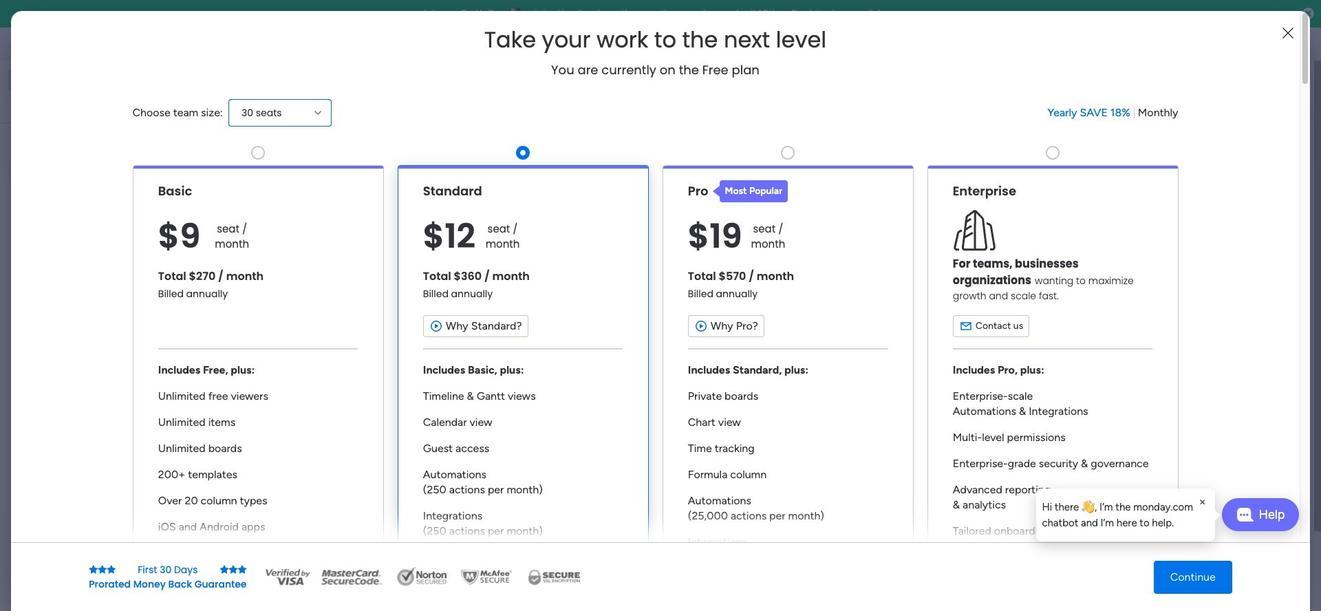 Task type: locate. For each thing, give the bounding box(es) containing it.
workspace image
[[277, 585, 310, 611]]

templates image image
[[1065, 131, 1247, 226]]

help center element
[[1053, 422, 1259, 477]]

ssl encrypted image
[[519, 567, 588, 587]]

option
[[8, 69, 167, 91], [8, 92, 167, 114], [0, 190, 176, 193]]

0 horizontal spatial star image
[[89, 565, 98, 574]]

public board image
[[461, 279, 476, 294]]

heading
[[484, 28, 827, 52]]

billing cycle selection group
[[1048, 105, 1179, 120]]

close recently visited image
[[254, 140, 270, 156]]

basic tier selected option
[[132, 165, 384, 611]]

mcafee secure image
[[459, 567, 514, 587]]

standard tier selected option
[[397, 165, 649, 611]]

2 vertical spatial option
[[0, 190, 176, 193]]

2 star image from the left
[[238, 565, 247, 574]]

verified by visa image
[[263, 567, 311, 587]]

4 star image from the left
[[229, 565, 238, 574]]

section head inside pro tier selected option
[[713, 180, 788, 202]]

dialog
[[1037, 489, 1215, 542]]

norton secured image
[[391, 567, 453, 587]]

star image
[[89, 565, 98, 574], [238, 565, 247, 574]]

list box
[[0, 188, 176, 424]]

section head
[[713, 180, 788, 202]]

1 star image from the left
[[89, 565, 98, 574]]

star image
[[98, 565, 107, 574], [107, 565, 116, 574], [220, 565, 229, 574], [229, 565, 238, 574]]

1 horizontal spatial star image
[[238, 565, 247, 574]]

mastercard secure code image
[[317, 567, 386, 587]]

enterprise tier selected option
[[927, 165, 1179, 611]]



Task type: describe. For each thing, give the bounding box(es) containing it.
2 star image from the left
[[107, 565, 116, 574]]

pro tier selected option
[[662, 165, 914, 611]]

close update feed (inbox) image
[[254, 355, 270, 372]]

1 vertical spatial option
[[8, 92, 167, 114]]

1 star image from the left
[[98, 565, 107, 574]]

1 element
[[393, 355, 409, 372]]

3 star image from the left
[[220, 565, 229, 574]]

close my workspaces image
[[254, 544, 270, 561]]

jacob simon image
[[1283, 33, 1305, 55]]

quick search results list box
[[254, 156, 1020, 339]]

component image
[[461, 300, 473, 313]]

0 vertical spatial option
[[8, 69, 167, 91]]

remove from favorites image
[[414, 279, 428, 293]]

tier options list box
[[132, 140, 1179, 611]]

chat bot icon image
[[1236, 508, 1254, 522]]



Task type: vqa. For each thing, say whether or not it's contained in the screenshot.
select product icon on the top left of page
no



